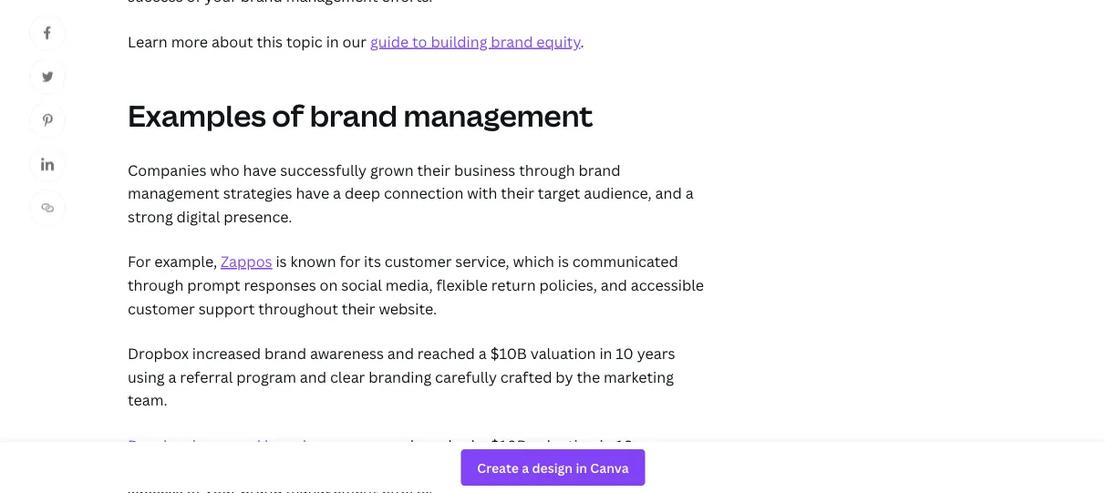 Task type: describe. For each thing, give the bounding box(es) containing it.
through inside companies who have successfully grown their business through brand management strategies have a deep connection with their target audience, and a strong digital presence.
[[519, 160, 575, 180]]

prompt
[[187, 275, 241, 295]]

social
[[341, 275, 382, 295]]

increased for dropbox increased brand awareness and reached a $10b valuation in 10 years using a referral program and clear branding carefully crafted by the marketing team.
[[192, 344, 261, 364]]

communicated
[[573, 252, 679, 272]]

valuation inside and reached a $10b valuation in 10 years using a referral program and clear branding carefully crafted by the marketing team.
[[531, 436, 596, 456]]

audience,
[[584, 183, 652, 203]]

on
[[320, 275, 338, 295]]

0 horizontal spatial customer
[[128, 299, 195, 318]]

return
[[492, 275, 536, 295]]

throughout
[[258, 299, 338, 318]]

by inside and reached a $10b valuation in 10 years using a referral program and clear branding carefully crafted by the marketing team.
[[556, 459, 574, 479]]

0 horizontal spatial have
[[243, 160, 277, 180]]

and inside companies who have successfully grown their business through brand management strategies have a deep connection with their target audience, and a strong digital presence.
[[656, 183, 682, 203]]

about
[[212, 31, 253, 51]]

in for topic
[[326, 31, 339, 51]]

marketing inside and reached a $10b valuation in 10 years using a referral program and clear branding carefully crafted by the marketing team.
[[604, 459, 674, 479]]

its
[[364, 252, 381, 272]]

in for valuation
[[600, 436, 613, 456]]

branding inside and reached a $10b valuation in 10 years using a referral program and clear branding carefully crafted by the marketing team.
[[369, 459, 432, 479]]

deep
[[345, 183, 381, 203]]

examples of brand management
[[128, 96, 593, 135]]

brand for dropbox increased brand awareness and reached a $10b valuation in 10 years using a referral program and clear branding carefully crafted by the marketing team.
[[265, 344, 307, 364]]

.
[[581, 31, 584, 51]]

awareness for dropbox increased brand awareness
[[310, 436, 384, 456]]

by inside dropbox increased brand awareness and reached a $10b valuation in 10 years using a referral program and clear branding carefully crafted by the marketing team.
[[556, 367, 574, 387]]

for
[[340, 252, 361, 272]]

2 is from the left
[[558, 252, 569, 272]]

years inside dropbox increased brand awareness and reached a $10b valuation in 10 years using a referral program and clear branding carefully crafted by the marketing team.
[[637, 344, 676, 364]]

the inside and reached a $10b valuation in 10 years using a referral program and clear branding carefully crafted by the marketing team.
[[577, 459, 601, 479]]

zappos
[[221, 252, 272, 272]]

strong
[[128, 207, 173, 226]]

their inside is known for its customer service, which is communicated through prompt responses on social media, flexible return policies, and accessible customer support throughout their website.
[[342, 299, 376, 318]]

topic
[[286, 31, 323, 51]]

presence.
[[224, 207, 292, 226]]

grown
[[370, 160, 414, 180]]

accessible
[[631, 275, 704, 295]]

policies,
[[540, 275, 597, 295]]

which
[[513, 252, 555, 272]]

guide to building brand equity link
[[370, 31, 581, 51]]

dropbox for dropbox increased brand awareness and reached a $10b valuation in 10 years using a referral program and clear branding carefully crafted by the marketing team.
[[128, 344, 189, 364]]

learn more about this topic in our guide to building brand equity .
[[128, 31, 584, 51]]

flexible
[[437, 275, 488, 295]]

brand inside companies who have successfully grown their business through brand management strategies have a deep connection with their target audience, and a strong digital presence.
[[579, 160, 621, 180]]

guide
[[370, 31, 409, 51]]

business
[[454, 160, 516, 180]]

branding inside dropbox increased brand awareness and reached a $10b valuation in 10 years using a referral program and clear branding carefully crafted by the marketing team.
[[369, 367, 432, 387]]

years inside and reached a $10b valuation in 10 years using a referral program and clear branding carefully crafted by the marketing team.
[[637, 436, 676, 456]]

using inside dropbox increased brand awareness and reached a $10b valuation in 10 years using a referral program and clear branding carefully crafted by the marketing team.
[[128, 367, 165, 387]]

0 vertical spatial management
[[404, 96, 593, 135]]

through inside is known for its customer service, which is communicated through prompt responses on social media, flexible return policies, and accessible customer support throughout their website.
[[128, 275, 184, 295]]

program inside dropbox increased brand awareness and reached a $10b valuation in 10 years using a referral program and clear branding carefully crafted by the marketing team.
[[236, 367, 297, 387]]

zappos link
[[221, 252, 272, 272]]

known
[[291, 252, 336, 272]]

and down website.
[[388, 344, 414, 364]]



Task type: vqa. For each thing, say whether or not it's contained in the screenshot.
The Create associated with Create a design
no



Task type: locate. For each thing, give the bounding box(es) containing it.
to
[[413, 31, 428, 51]]

1 horizontal spatial management
[[404, 96, 593, 135]]

management inside companies who have successfully grown their business through brand management strategies have a deep connection with their target audience, and a strong digital presence.
[[128, 183, 220, 203]]

0 vertical spatial team.
[[128, 391, 167, 410]]

reached inside and reached a $10b valuation in 10 years using a referral program and clear branding carefully crafted by the marketing team.
[[418, 436, 475, 456]]

1 10 from the top
[[616, 344, 634, 364]]

1 vertical spatial by
[[556, 459, 574, 479]]

referral
[[180, 367, 233, 387], [180, 459, 233, 479]]

reached down website.
[[418, 344, 475, 364]]

dropbox increased brand awareness
[[128, 436, 384, 456]]

reached inside dropbox increased brand awareness and reached a $10b valuation in 10 years using a referral program and clear branding carefully crafted by the marketing team.
[[418, 344, 475, 364]]

1 program from the top
[[236, 367, 297, 387]]

10 inside dropbox increased brand awareness and reached a $10b valuation in 10 years using a referral program and clear branding carefully crafted by the marketing team.
[[616, 344, 634, 364]]

awareness
[[310, 344, 384, 364], [310, 436, 384, 456]]

1 vertical spatial program
[[236, 459, 297, 479]]

0 vertical spatial $10b
[[491, 344, 527, 364]]

10
[[616, 344, 634, 364], [616, 436, 634, 456]]

through
[[519, 160, 575, 180], [128, 275, 184, 295]]

and down throughout on the bottom left
[[300, 367, 327, 387]]

referral down "dropbox increased brand awareness"
[[180, 459, 233, 479]]

website.
[[379, 299, 437, 318]]

brand
[[491, 31, 533, 51], [310, 96, 398, 135], [579, 160, 621, 180], [265, 344, 307, 364], [265, 436, 307, 456]]

$10b
[[491, 344, 527, 364], [491, 436, 527, 456]]

2 increased from the top
[[192, 436, 261, 456]]

awareness for dropbox increased brand awareness and reached a $10b valuation in 10 years using a referral program and clear branding carefully crafted by the marketing team.
[[310, 344, 384, 364]]

building
[[431, 31, 488, 51]]

in inside and reached a $10b valuation in 10 years using a referral program and clear branding carefully crafted by the marketing team.
[[600, 436, 613, 456]]

have
[[243, 160, 277, 180], [296, 183, 330, 203]]

the
[[577, 367, 601, 387], [577, 459, 601, 479]]

team. inside and reached a $10b valuation in 10 years using a referral program and clear branding carefully crafted by the marketing team.
[[128, 483, 167, 494]]

carefully inside dropbox increased brand awareness and reached a $10b valuation in 10 years using a referral program and clear branding carefully crafted by the marketing team.
[[435, 367, 497, 387]]

in inside dropbox increased brand awareness and reached a $10b valuation in 10 years using a referral program and clear branding carefully crafted by the marketing team.
[[600, 344, 613, 364]]

0 vertical spatial in
[[326, 31, 339, 51]]

and down communicated
[[601, 275, 628, 295]]

0 vertical spatial dropbox
[[128, 344, 189, 364]]

crafted inside and reached a $10b valuation in 10 years using a referral program and clear branding carefully crafted by the marketing team.
[[501, 459, 552, 479]]

carefully
[[435, 367, 497, 387], [435, 459, 497, 479]]

1 vertical spatial clear
[[330, 459, 365, 479]]

1 team. from the top
[[128, 391, 167, 410]]

1 vertical spatial dropbox
[[128, 436, 189, 456]]

for example, zappos
[[128, 252, 272, 272]]

1 vertical spatial marketing
[[604, 459, 674, 479]]

is known for its customer service, which is communicated through prompt responses on social media, flexible return policies, and accessible customer support throughout their website.
[[128, 252, 704, 318]]

by
[[556, 367, 574, 387], [556, 459, 574, 479]]

0 vertical spatial through
[[519, 160, 575, 180]]

program inside and reached a $10b valuation in 10 years using a referral program and clear branding carefully crafted by the marketing team.
[[236, 459, 297, 479]]

2 program from the top
[[236, 459, 297, 479]]

brand for examples of brand management
[[310, 96, 398, 135]]

clear inside and reached a $10b valuation in 10 years using a referral program and clear branding carefully crafted by the marketing team.
[[330, 459, 365, 479]]

1 vertical spatial $10b
[[491, 436, 527, 456]]

service,
[[456, 252, 510, 272]]

2 years from the top
[[637, 436, 676, 456]]

team. inside dropbox increased brand awareness and reached a $10b valuation in 10 years using a referral program and clear branding carefully crafted by the marketing team.
[[128, 391, 167, 410]]

and
[[656, 183, 682, 203], [601, 275, 628, 295], [388, 344, 414, 364], [300, 367, 327, 387], [388, 436, 414, 456], [300, 459, 327, 479]]

increased inside dropbox increased brand awareness and reached a $10b valuation in 10 years using a referral program and clear branding carefully crafted by the marketing team.
[[192, 344, 261, 364]]

examples
[[128, 96, 266, 135]]

1 awareness from the top
[[310, 344, 384, 364]]

dropbox inside dropbox increased brand awareness and reached a $10b valuation in 10 years using a referral program and clear branding carefully crafted by the marketing team.
[[128, 344, 189, 364]]

example,
[[154, 252, 217, 272]]

2 carefully from the top
[[435, 459, 497, 479]]

program
[[236, 367, 297, 387], [236, 459, 297, 479]]

increased for dropbox increased brand awareness
[[192, 436, 261, 456]]

1 vertical spatial through
[[128, 275, 184, 295]]

0 horizontal spatial their
[[342, 299, 376, 318]]

marketing
[[604, 367, 674, 387], [604, 459, 674, 479]]

referral inside and reached a $10b valuation in 10 years using a referral program and clear branding carefully crafted by the marketing team.
[[180, 459, 233, 479]]

1 branding from the top
[[369, 367, 432, 387]]

our
[[343, 31, 367, 51]]

customer up media,
[[385, 252, 452, 272]]

1 carefully from the top
[[435, 367, 497, 387]]

0 vertical spatial 10
[[616, 344, 634, 364]]

0 vertical spatial using
[[128, 367, 165, 387]]

program up "dropbox increased brand awareness"
[[236, 367, 297, 387]]

2 valuation from the top
[[531, 436, 596, 456]]

0 vertical spatial reached
[[418, 344, 475, 364]]

2 horizontal spatial their
[[501, 183, 535, 203]]

their up connection
[[417, 160, 451, 180]]

target
[[538, 183, 581, 203]]

0 vertical spatial program
[[236, 367, 297, 387]]

is
[[276, 252, 287, 272], [558, 252, 569, 272]]

1 vertical spatial have
[[296, 183, 330, 203]]

awareness down throughout on the bottom left
[[310, 344, 384, 364]]

2 clear from the top
[[330, 459, 365, 479]]

2 marketing from the top
[[604, 459, 674, 479]]

0 vertical spatial have
[[243, 160, 277, 180]]

valuation inside dropbox increased brand awareness and reached a $10b valuation in 10 years using a referral program and clear branding carefully crafted by the marketing team.
[[531, 344, 596, 364]]

brand inside dropbox increased brand awareness and reached a $10b valuation in 10 years using a referral program and clear branding carefully crafted by the marketing team.
[[265, 344, 307, 364]]

2 team. from the top
[[128, 483, 167, 494]]

management
[[404, 96, 593, 135], [128, 183, 220, 203]]

0 vertical spatial their
[[417, 160, 451, 180]]

successfully
[[280, 160, 367, 180]]

2 crafted from the top
[[501, 459, 552, 479]]

dropbox increased brand awareness and reached a $10b valuation in 10 years using a referral program and clear branding carefully crafted by the marketing team.
[[128, 344, 676, 410]]

brand for dropbox increased brand awareness
[[265, 436, 307, 456]]

digital
[[177, 207, 220, 226]]

dropbox for dropbox increased brand awareness
[[128, 436, 189, 456]]

carefully inside and reached a $10b valuation in 10 years using a referral program and clear branding carefully crafted by the marketing team.
[[435, 459, 497, 479]]

connection
[[384, 183, 464, 203]]

1 vertical spatial crafted
[[501, 459, 552, 479]]

1 horizontal spatial their
[[417, 160, 451, 180]]

1 horizontal spatial is
[[558, 252, 569, 272]]

1 horizontal spatial have
[[296, 183, 330, 203]]

2 the from the top
[[577, 459, 601, 479]]

companies who have successfully grown their business through brand management strategies have a deep connection with their target audience, and a strong digital presence.
[[128, 160, 694, 226]]

1 vertical spatial using
[[128, 459, 165, 479]]

referral down support
[[180, 367, 233, 387]]

is up policies,
[[558, 252, 569, 272]]

0 vertical spatial carefully
[[435, 367, 497, 387]]

branding
[[369, 367, 432, 387], [369, 459, 432, 479]]

support
[[199, 299, 255, 318]]

using inside and reached a $10b valuation in 10 years using a referral program and clear branding carefully crafted by the marketing team.
[[128, 459, 165, 479]]

dropbox
[[128, 344, 189, 364], [128, 436, 189, 456]]

this
[[257, 31, 283, 51]]

1 years from the top
[[637, 344, 676, 364]]

1 vertical spatial carefully
[[435, 459, 497, 479]]

2 10 from the top
[[616, 436, 634, 456]]

1 vertical spatial reached
[[418, 436, 475, 456]]

and reached a $10b valuation in 10 years using a referral program and clear branding carefully crafted by the marketing team.
[[128, 436, 676, 494]]

0 vertical spatial years
[[637, 344, 676, 364]]

through up target
[[519, 160, 575, 180]]

$10b inside and reached a $10b valuation in 10 years using a referral program and clear branding carefully crafted by the marketing team.
[[491, 436, 527, 456]]

0 vertical spatial marketing
[[604, 367, 674, 387]]

their right the 'with'
[[501, 183, 535, 203]]

their down social
[[342, 299, 376, 318]]

1 clear from the top
[[330, 367, 365, 387]]

0 horizontal spatial through
[[128, 275, 184, 295]]

responses
[[244, 275, 316, 295]]

awareness down dropbox increased brand awareness and reached a $10b valuation in 10 years using a referral program and clear branding carefully crafted by the marketing team.
[[310, 436, 384, 456]]

1 vertical spatial referral
[[180, 459, 233, 479]]

2 vertical spatial in
[[600, 436, 613, 456]]

1 vertical spatial the
[[577, 459, 601, 479]]

reached down dropbox increased brand awareness and reached a $10b valuation in 10 years using a referral program and clear branding carefully crafted by the marketing team.
[[418, 436, 475, 456]]

referral inside dropbox increased brand awareness and reached a $10b valuation in 10 years using a referral program and clear branding carefully crafted by the marketing team.
[[180, 367, 233, 387]]

1 by from the top
[[556, 367, 574, 387]]

1 vertical spatial increased
[[192, 436, 261, 456]]

customer down for
[[128, 299, 195, 318]]

1 vertical spatial in
[[600, 344, 613, 364]]

with
[[467, 183, 498, 203]]

1 horizontal spatial through
[[519, 160, 575, 180]]

2 dropbox from the top
[[128, 436, 189, 456]]

management up business
[[404, 96, 593, 135]]

and inside is known for its customer service, which is communicated through prompt responses on social media, flexible return policies, and accessible customer support throughout their website.
[[601, 275, 628, 295]]

through down for
[[128, 275, 184, 295]]

$10b inside dropbox increased brand awareness and reached a $10b valuation in 10 years using a referral program and clear branding carefully crafted by the marketing team.
[[491, 344, 527, 364]]

and down dropbox increased brand awareness and reached a $10b valuation in 10 years using a referral program and clear branding carefully crafted by the marketing team.
[[388, 436, 414, 456]]

valuation
[[531, 344, 596, 364], [531, 436, 596, 456]]

companies
[[128, 160, 207, 180]]

their
[[417, 160, 451, 180], [501, 183, 535, 203], [342, 299, 376, 318]]

1 dropbox from the top
[[128, 344, 189, 364]]

1 reached from the top
[[418, 344, 475, 364]]

2 vertical spatial their
[[342, 299, 376, 318]]

0 vertical spatial clear
[[330, 367, 365, 387]]

0 vertical spatial valuation
[[531, 344, 596, 364]]

1 vertical spatial valuation
[[531, 436, 596, 456]]

crafted
[[501, 367, 552, 387], [501, 459, 552, 479]]

have up strategies
[[243, 160, 277, 180]]

1 vertical spatial management
[[128, 183, 220, 203]]

more
[[171, 31, 208, 51]]

2 branding from the top
[[369, 459, 432, 479]]

clear inside dropbox increased brand awareness and reached a $10b valuation in 10 years using a referral program and clear branding carefully crafted by the marketing team.
[[330, 367, 365, 387]]

of
[[272, 96, 304, 135]]

reached
[[418, 344, 475, 364], [418, 436, 475, 456]]

2 awareness from the top
[[310, 436, 384, 456]]

0 horizontal spatial is
[[276, 252, 287, 272]]

clear
[[330, 367, 365, 387], [330, 459, 365, 479]]

1 vertical spatial their
[[501, 183, 535, 203]]

the inside dropbox increased brand awareness and reached a $10b valuation in 10 years using a referral program and clear branding carefully crafted by the marketing team.
[[577, 367, 601, 387]]

1 $10b from the top
[[491, 344, 527, 364]]

marketing inside dropbox increased brand awareness and reached a $10b valuation in 10 years using a referral program and clear branding carefully crafted by the marketing team.
[[604, 367, 674, 387]]

1 is from the left
[[276, 252, 287, 272]]

0 horizontal spatial management
[[128, 183, 220, 203]]

1 vertical spatial branding
[[369, 459, 432, 479]]

program down "dropbox increased brand awareness"
[[236, 459, 297, 479]]

in
[[326, 31, 339, 51], [600, 344, 613, 364], [600, 436, 613, 456]]

increased
[[192, 344, 261, 364], [192, 436, 261, 456]]

0 vertical spatial awareness
[[310, 344, 384, 364]]

for
[[128, 252, 151, 272]]

0 vertical spatial customer
[[385, 252, 452, 272]]

have down "successfully"
[[296, 183, 330, 203]]

customer
[[385, 252, 452, 272], [128, 299, 195, 318]]

2 using from the top
[[128, 459, 165, 479]]

2 by from the top
[[556, 459, 574, 479]]

and right audience,
[[656, 183, 682, 203]]

strategies
[[223, 183, 293, 203]]

1 referral from the top
[[180, 367, 233, 387]]

dropbox increased brand awareness link
[[128, 436, 384, 456]]

crafted inside dropbox increased brand awareness and reached a $10b valuation in 10 years using a referral program and clear branding carefully crafted by the marketing team.
[[501, 367, 552, 387]]

1 marketing from the top
[[604, 367, 674, 387]]

2 $10b from the top
[[491, 436, 527, 456]]

0 vertical spatial branding
[[369, 367, 432, 387]]

0 vertical spatial the
[[577, 367, 601, 387]]

1 using from the top
[[128, 367, 165, 387]]

awareness inside dropbox increased brand awareness and reached a $10b valuation in 10 years using a referral program and clear branding carefully crafted by the marketing team.
[[310, 344, 384, 364]]

1 vertical spatial 10
[[616, 436, 634, 456]]

team.
[[128, 391, 167, 410], [128, 483, 167, 494]]

media,
[[386, 275, 433, 295]]

who
[[210, 160, 240, 180]]

a
[[333, 183, 341, 203], [686, 183, 694, 203], [479, 344, 487, 364], [168, 367, 177, 387], [479, 436, 487, 456], [168, 459, 177, 479]]

1 horizontal spatial customer
[[385, 252, 452, 272]]

2 referral from the top
[[180, 459, 233, 479]]

using
[[128, 367, 165, 387], [128, 459, 165, 479]]

1 vertical spatial awareness
[[310, 436, 384, 456]]

1 valuation from the top
[[531, 344, 596, 364]]

1 vertical spatial years
[[637, 436, 676, 456]]

years
[[637, 344, 676, 364], [637, 436, 676, 456]]

1 vertical spatial customer
[[128, 299, 195, 318]]

0 vertical spatial crafted
[[501, 367, 552, 387]]

1 the from the top
[[577, 367, 601, 387]]

1 crafted from the top
[[501, 367, 552, 387]]

is up responses
[[276, 252, 287, 272]]

0 vertical spatial referral
[[180, 367, 233, 387]]

and down dropbox increased brand awareness link
[[300, 459, 327, 479]]

1 vertical spatial team.
[[128, 483, 167, 494]]

1 increased from the top
[[192, 344, 261, 364]]

2 reached from the top
[[418, 436, 475, 456]]

0 vertical spatial increased
[[192, 344, 261, 364]]

0 vertical spatial by
[[556, 367, 574, 387]]

learn
[[128, 31, 168, 51]]

management down the companies
[[128, 183, 220, 203]]

equity
[[537, 31, 581, 51]]

10 inside and reached a $10b valuation in 10 years using a referral program and clear branding carefully crafted by the marketing team.
[[616, 436, 634, 456]]



